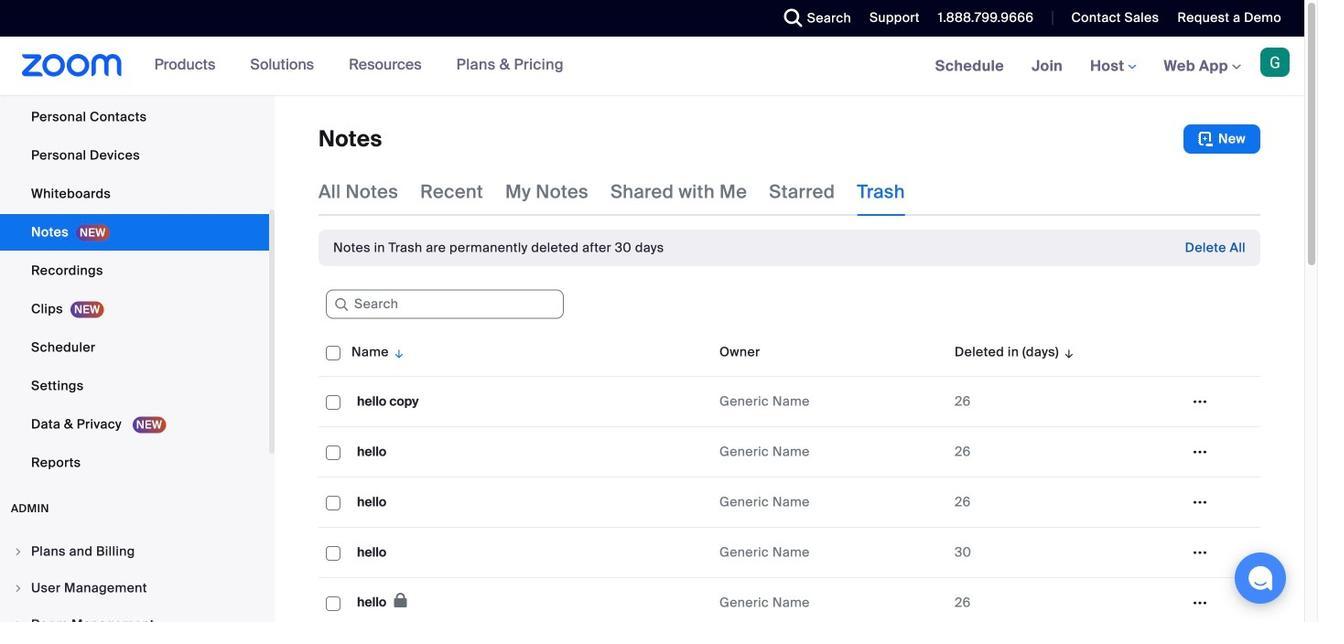 Task type: describe. For each thing, give the bounding box(es) containing it.
open chat image
[[1248, 566, 1274, 592]]

1 right image from the top
[[13, 547, 24, 558]]

side navigation navigation
[[0, 0, 275, 623]]

arrow down image
[[1060, 342, 1077, 364]]

personal menu menu
[[0, 0, 269, 484]]

more options for hello copy image
[[1186, 394, 1215, 410]]

meetings navigation
[[922, 37, 1305, 97]]

profile picture image
[[1261, 48, 1291, 77]]



Task type: vqa. For each thing, say whether or not it's contained in the screenshot.
menu item
yes



Task type: locate. For each thing, give the bounding box(es) containing it.
arrow down image
[[389, 342, 406, 364]]

right image
[[13, 547, 24, 558], [13, 620, 24, 623]]

admin menu menu
[[0, 535, 269, 623]]

2 menu item from the top
[[0, 572, 269, 606]]

1 more options for hello image from the top
[[1186, 495, 1215, 511]]

zoom logo image
[[22, 54, 122, 77]]

right image
[[13, 583, 24, 594]]

menu item
[[0, 535, 269, 570], [0, 572, 269, 606], [0, 608, 269, 623]]

1 vertical spatial right image
[[13, 620, 24, 623]]

0 vertical spatial more options for hello image
[[1186, 495, 1215, 511]]

2 vertical spatial more options for hello image
[[1186, 595, 1215, 612]]

2 more options for hello image from the top
[[1186, 545, 1215, 561]]

banner
[[0, 37, 1305, 97]]

application
[[319, 329, 1275, 623]]

alert
[[333, 239, 665, 257]]

product information navigation
[[141, 37, 578, 95]]

right image down right icon
[[13, 620, 24, 623]]

0 vertical spatial right image
[[13, 547, 24, 558]]

2 right image from the top
[[13, 620, 24, 623]]

right image up right icon
[[13, 547, 24, 558]]

Search text field
[[326, 290, 564, 319]]

1 vertical spatial menu item
[[0, 572, 269, 606]]

more options for hello image
[[1186, 495, 1215, 511], [1186, 545, 1215, 561], [1186, 595, 1215, 612]]

1 vertical spatial more options for hello image
[[1186, 545, 1215, 561]]

more options for hello image
[[1186, 444, 1215, 461]]

tabs of all notes page tab list
[[319, 169, 906, 216]]

3 more options for hello image from the top
[[1186, 595, 1215, 612]]

0 vertical spatial menu item
[[0, 535, 269, 570]]

3 menu item from the top
[[0, 608, 269, 623]]

2 vertical spatial menu item
[[0, 608, 269, 623]]

1 menu item from the top
[[0, 535, 269, 570]]



